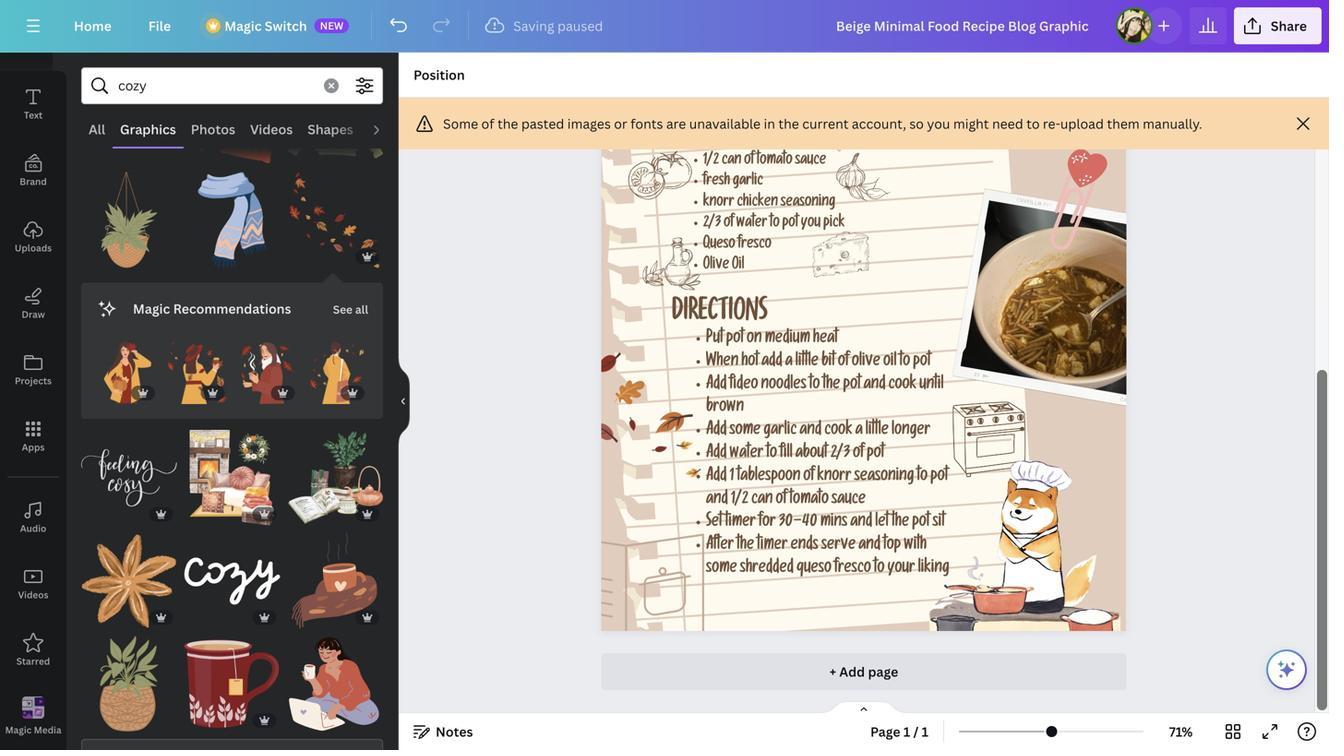 Task type: describe. For each thing, give the bounding box(es) containing it.
chicken
[[737, 196, 778, 211]]

1/2 inside "1/2 can of tomato sauce fresh garlic knorr chicken seasoning 2/3 of water to pot you pick queso fresco olive oil"
[[703, 154, 719, 169]]

bit
[[822, 354, 835, 371]]

of down about
[[804, 469, 815, 486]]

heat
[[813, 331, 838, 348]]

graphics
[[120, 120, 176, 138]]

a girl with her coffee, leaves cozy autumn charm image
[[166, 342, 228, 404]]

magic switch
[[224, 17, 307, 35]]

draw button
[[0, 270, 66, 337]]

0 horizontal spatial a
[[785, 354, 793, 371]]

0 vertical spatial videos button
[[243, 112, 300, 147]]

fresh
[[703, 175, 730, 190]]

hot
[[742, 354, 759, 371]]

put pot on medium heat when hot add a little bit of olive oil to pot add fideo noodles to the pot and cook until brown add some garlic and cook a little longer add water to fill about 2/3 of pot add 1 tablespoon of knorr seasoning to pot and 1/2 can of tomato sauce set timer for 30-40 mins and let the pot sit after the timer ends serve and top with some shredded queso fresco to your liking
[[706, 331, 950, 578]]

set
[[706, 515, 723, 532]]

the right let on the right bottom
[[892, 515, 910, 532]]

magic for magic media
[[5, 724, 32, 736]]

olive
[[703, 259, 730, 274]]

with
[[904, 538, 927, 555]]

home link
[[59, 7, 126, 44]]

fonts
[[631, 115, 663, 132]]

fideo
[[730, 377, 758, 394]]

magic for magic switch
[[224, 17, 262, 35]]

0 vertical spatial some
[[730, 423, 761, 440]]

a girl and falling leaves cozy autumn charm image
[[306, 342, 368, 404]]

or
[[614, 115, 627, 132]]

to left 'your'
[[874, 561, 885, 578]]

0 vertical spatial videos
[[250, 120, 293, 138]]

see
[[333, 302, 353, 317]]

brand
[[20, 175, 47, 188]]

0 horizontal spatial audio
[[20, 522, 46, 535]]

add
[[762, 354, 783, 371]]

71% button
[[1151, 717, 1211, 747]]

all
[[355, 302, 368, 317]]

file button
[[134, 7, 186, 44]]

when
[[706, 354, 739, 371]]

of up chicken
[[744, 154, 754, 169]]

0 horizontal spatial videos button
[[0, 551, 66, 618]]

magic for magic recommendations
[[133, 300, 170, 317]]

garlic inside put pot on medium heat when hot add a little bit of olive oil to pot add fideo noodles to the pot and cook until brown add some garlic and cook a little longer add water to fill about 2/3 of pot add 1 tablespoon of knorr seasoning to pot and 1/2 can of tomato sauce set timer for 30-40 mins and let the pot sit after the timer ends serve and top with some shredded queso fresco to your liking
[[764, 423, 797, 440]]

main menu bar
[[0, 0, 1329, 53]]

some of the pasted images or fonts are unavailable in the current account, so you might need to re-upload them manually.
[[443, 115, 1202, 132]]

farfalle pasta illustration image
[[799, 105, 850, 151]]

text
[[24, 109, 43, 121]]

elements
[[12, 42, 54, 55]]

1/2 can of tomato sauce fresh garlic knorr chicken seasoning 2/3 of water to pot you pick queso fresco olive oil
[[703, 154, 845, 274]]

seasoning inside put pot on medium heat when hot add a little bit of olive oil to pot add fideo noodles to the pot and cook until brown add some garlic and cook a little longer add water to fill about 2/3 of pot add 1 tablespoon of knorr seasoning to pot and 1/2 can of tomato sauce set timer for 30-40 mins and let the pot sit after the timer ends serve and top with some shredded queso fresco to your liking
[[855, 469, 914, 486]]

1 vertical spatial audio button
[[0, 485, 66, 551]]

cozy decoration watercolor image
[[184, 430, 280, 526]]

on
[[747, 331, 762, 348]]

tomato inside "1/2 can of tomato sauce fresh garlic knorr chicken seasoning 2/3 of water to pot you pick queso fresco olive oil"
[[757, 154, 793, 169]]

clothes warm, jumper cozy, fur, wool, winter sweatshirt image
[[287, 69, 383, 165]]

to left fill
[[767, 446, 777, 463]]

pot left sit on the bottom right of page
[[912, 515, 930, 532]]

elements button
[[0, 5, 66, 71]]

top
[[884, 538, 901, 555]]

of up 30-
[[776, 492, 787, 509]]

new
[[320, 18, 344, 32]]

pot left "on"
[[726, 331, 744, 348]]

mins
[[820, 515, 848, 532]]

and up set
[[706, 492, 728, 509]]

fresco inside put pot on medium heat when hot add a little bit of olive oil to pot add fideo noodles to the pot and cook until brown add some garlic and cook a little longer add water to fill about 2/3 of pot add 1 tablespoon of knorr seasoning to pot and 1/2 can of tomato sauce set timer for 30-40 mins and let the pot sit after the timer ends serve and top with some shredded queso fresco to your liking
[[835, 561, 871, 578]]

and left top
[[859, 538, 881, 555]]

apps
[[22, 441, 45, 454]]

account,
[[852, 115, 906, 132]]

sit
[[933, 515, 945, 532]]

0 vertical spatial little
[[796, 354, 819, 371]]

apps button
[[0, 403, 66, 470]]

pot up until
[[913, 354, 931, 371]]

hide image
[[398, 357, 410, 446]]

1 vertical spatial timer
[[757, 538, 788, 555]]

the down bit
[[823, 377, 841, 394]]

knorr inside "1/2 can of tomato sauce fresh garlic knorr chicken seasoning 2/3 of water to pot you pick queso fresco olive oil"
[[703, 196, 735, 211]]

ends
[[791, 538, 819, 555]]

about
[[796, 446, 828, 463]]

you inside "1/2 can of tomato sauce fresh garlic knorr chicken seasoning 2/3 of water to pot you pick queso fresco olive oil"
[[801, 217, 821, 232]]

knorr inside put pot on medium heat when hot add a little bit of olive oil to pot add fideo noodles to the pot and cook until brown add some garlic and cook a little longer add water to fill about 2/3 of pot add 1 tablespoon of knorr seasoning to pot and 1/2 can of tomato sauce set timer for 30-40 mins and let the pot sit after the timer ends serve and top with some shredded queso fresco to your liking
[[817, 469, 852, 486]]

pot up sit on the bottom right of page
[[931, 469, 948, 486]]

projects button
[[0, 337, 66, 403]]

brand button
[[0, 138, 66, 204]]

canva assistant image
[[1276, 659, 1298, 681]]

paused
[[558, 17, 603, 35]]

switch
[[265, 17, 307, 35]]

to right oil
[[900, 354, 910, 371]]

2/3 inside put pot on medium heat when hot add a little bit of olive oil to pot add fideo noodles to the pot and cook until brown add some garlic and cook a little longer add water to fill about 2/3 of pot add 1 tablespoon of knorr seasoning to pot and 1/2 can of tomato sauce set timer for 30-40 mins and let the pot sit after the timer ends serve and top with some shredded queso fresco to your liking
[[831, 446, 850, 463]]

to inside "1/2 can of tomato sauce fresh garlic knorr chicken seasoning 2/3 of water to pot you pick queso fresco olive oil"
[[770, 217, 780, 232]]

happy girl holding leaf with her coffee cozy autumn charm image
[[236, 342, 298, 404]]

see all
[[333, 302, 368, 317]]

hand painted autumn cozy clipart image
[[81, 533, 177, 629]]

1 vertical spatial some
[[706, 561, 737, 578]]

might
[[953, 115, 989, 132]]

manually.
[[1143, 115, 1202, 132]]

+ add page button
[[602, 654, 1127, 691]]

upload
[[1061, 115, 1104, 132]]

uploads button
[[0, 204, 66, 270]]

queso
[[703, 238, 736, 253]]

0 vertical spatial you
[[927, 115, 950, 132]]

shapes button
[[300, 112, 361, 147]]

for
[[759, 515, 776, 532]]

page
[[870, 723, 900, 741]]

page
[[868, 663, 898, 681]]

of up queso
[[724, 217, 734, 232]]

file
[[148, 17, 171, 35]]

after
[[706, 538, 734, 555]]

71%
[[1169, 723, 1193, 741]]

pot right about
[[867, 446, 885, 463]]

images
[[568, 115, 611, 132]]

shredded
[[740, 561, 794, 578]]

pasted
[[521, 115, 564, 132]]

notes button
[[406, 717, 480, 747]]

2 horizontal spatial 1
[[922, 723, 929, 741]]

show pages image
[[820, 701, 908, 715]]

are
[[666, 115, 686, 132]]

olive
[[852, 354, 881, 371]]

current
[[802, 115, 849, 132]]

hand drawn mental health day activities watching drinking full body image
[[287, 636, 383, 732]]

of right some
[[481, 115, 494, 132]]

the left pasted
[[498, 115, 518, 132]]

magic media
[[5, 724, 61, 736]]

the right in
[[779, 115, 799, 132]]



Task type: locate. For each thing, give the bounding box(es) containing it.
water inside "1/2 can of tomato sauce fresh garlic knorr chicken seasoning 2/3 of water to pot you pick queso fresco olive oil"
[[737, 217, 768, 232]]

hot drinks warm mugs image
[[184, 636, 280, 732]]

1 vertical spatial a
[[856, 423, 863, 440]]

1 horizontal spatial can
[[751, 492, 773, 509]]

magic left media
[[5, 724, 32, 736]]

timer right set
[[725, 515, 756, 532]]

water up tablespoon
[[730, 446, 764, 463]]

videos button right photos on the left top of the page
[[243, 112, 300, 147]]

0 vertical spatial magic
[[224, 17, 262, 35]]

0 vertical spatial audio
[[368, 120, 405, 138]]

fresco down serve
[[835, 561, 871, 578]]

cozy winter scarf image
[[184, 172, 280, 268]]

1 vertical spatial you
[[801, 217, 821, 232]]

2 vertical spatial magic
[[5, 724, 32, 736]]

cup of hot beverage wrapped by wool scarf image
[[287, 533, 383, 629]]

1 vertical spatial knorr
[[817, 469, 852, 486]]

can inside "1/2 can of tomato sauce fresh garlic knorr chicken seasoning 2/3 of water to pot you pick queso fresco olive oil"
[[722, 154, 742, 169]]

0 vertical spatial sauce
[[795, 154, 826, 169]]

garlic inside "1/2 can of tomato sauce fresh garlic knorr chicken seasoning 2/3 of water to pot you pick queso fresco olive oil"
[[733, 175, 763, 190]]

1 horizontal spatial garlic
[[764, 423, 797, 440]]

saving
[[513, 17, 554, 35]]

1 vertical spatial videos button
[[0, 551, 66, 618]]

tomato
[[757, 154, 793, 169], [790, 492, 829, 509]]

0 horizontal spatial videos
[[18, 589, 48, 601]]

knorr
[[703, 196, 735, 211], [817, 469, 852, 486]]

1 horizontal spatial fresco
[[835, 561, 871, 578]]

you left pick
[[801, 217, 821, 232]]

pot left pick
[[782, 217, 799, 232]]

0 vertical spatial garlic
[[733, 175, 763, 190]]

knorr down fresh
[[703, 196, 735, 211]]

page 1 / 1
[[870, 723, 929, 741]]

in
[[764, 115, 775, 132]]

/
[[913, 723, 919, 741]]

serve
[[822, 538, 856, 555]]

audio down apps
[[20, 522, 46, 535]]

+
[[830, 663, 836, 681]]

0 horizontal spatial seasoning
[[781, 196, 836, 211]]

recommendations
[[173, 300, 291, 317]]

0 vertical spatial seasoning
[[781, 196, 836, 211]]

photos button
[[184, 112, 243, 147]]

starred
[[16, 655, 50, 668]]

2/3
[[703, 217, 721, 232], [831, 446, 850, 463]]

audio right the "shapes" at top left
[[368, 120, 405, 138]]

1 horizontal spatial videos
[[250, 120, 293, 138]]

can
[[722, 154, 742, 169], [751, 492, 773, 509]]

starred button
[[0, 618, 66, 684]]

the right after
[[737, 538, 754, 555]]

Search elements search field
[[118, 68, 313, 103]]

to down chicken
[[770, 217, 780, 232]]

seasoning
[[781, 196, 836, 211], [855, 469, 914, 486]]

seasoning inside "1/2 can of tomato sauce fresh garlic knorr chicken seasoning 2/3 of water to pot you pick queso fresco olive oil"
[[781, 196, 836, 211]]

1 vertical spatial garlic
[[764, 423, 797, 440]]

0 vertical spatial can
[[722, 154, 742, 169]]

circular hanging plant image
[[81, 172, 177, 268]]

1 vertical spatial audio
[[20, 522, 46, 535]]

saving paused
[[513, 17, 603, 35]]

videos button
[[243, 112, 300, 147], [0, 551, 66, 618]]

1 horizontal spatial knorr
[[817, 469, 852, 486]]

0 horizontal spatial magic
[[5, 724, 32, 736]]

seasoning up pick
[[781, 196, 836, 211]]

1 horizontal spatial sauce
[[832, 492, 866, 509]]

share
[[1271, 17, 1307, 35]]

1 vertical spatial magic
[[133, 300, 170, 317]]

sauce
[[795, 154, 826, 169], [832, 492, 866, 509]]

0 horizontal spatial fresco
[[738, 238, 772, 253]]

30-
[[779, 515, 802, 532]]

of right bit
[[838, 354, 849, 371]]

of
[[481, 115, 494, 132], [744, 154, 754, 169], [724, 217, 734, 232], [838, 354, 849, 371], [853, 446, 864, 463], [804, 469, 815, 486], [776, 492, 787, 509]]

a right add
[[785, 354, 793, 371]]

a left longer
[[856, 423, 863, 440]]

water
[[737, 217, 768, 232], [730, 446, 764, 463]]

media
[[34, 724, 61, 736]]

falling leaves cozy autumn charm image
[[287, 172, 383, 268]]

to left the re-
[[1027, 115, 1040, 132]]

0 horizontal spatial you
[[801, 217, 821, 232]]

put
[[706, 331, 724, 348]]

0 vertical spatial water
[[737, 217, 768, 232]]

re-
[[1043, 115, 1061, 132]]

1 right /
[[922, 723, 929, 741]]

your
[[888, 561, 915, 578]]

photos
[[191, 120, 235, 138]]

1 horizontal spatial a
[[856, 423, 863, 440]]

tomato down in
[[757, 154, 793, 169]]

1 vertical spatial 1/2
[[731, 492, 749, 509]]

position button
[[406, 60, 472, 90]]

all button
[[81, 112, 113, 147]]

1/2 up fresh
[[703, 154, 719, 169]]

1 vertical spatial sauce
[[832, 492, 866, 509]]

1 vertical spatial seasoning
[[855, 469, 914, 486]]

magic inside main menu bar
[[224, 17, 262, 35]]

garlic up fill
[[764, 423, 797, 440]]

0 horizontal spatial cook
[[825, 423, 853, 440]]

shapes
[[308, 120, 353, 138]]

0 horizontal spatial audio button
[[0, 485, 66, 551]]

2/3 inside "1/2 can of tomato sauce fresh garlic knorr chicken seasoning 2/3 of water to pot you pick queso fresco olive oil"
[[703, 217, 721, 232]]

2 horizontal spatial magic
[[224, 17, 262, 35]]

draw
[[22, 308, 45, 321]]

1 horizontal spatial audio button
[[361, 112, 412, 147]]

40
[[802, 515, 818, 532]]

magic inside button
[[5, 724, 32, 736]]

1
[[730, 469, 734, 486], [904, 723, 910, 741], [922, 723, 929, 741]]

little left bit
[[796, 354, 819, 371]]

fire in fireplace illustration image
[[81, 69, 177, 165]]

them
[[1107, 115, 1140, 132]]

graphics button
[[113, 112, 184, 147]]

sauce up mins
[[832, 492, 866, 509]]

0 vertical spatial 2/3
[[703, 217, 721, 232]]

1 vertical spatial fresco
[[835, 561, 871, 578]]

1 vertical spatial tomato
[[790, 492, 829, 509]]

magic recommendations
[[133, 300, 291, 317]]

pot inside "1/2 can of tomato sauce fresh garlic knorr chicken seasoning 2/3 of water to pot you pick queso fresco olive oil"
[[782, 217, 799, 232]]

cook down oil
[[889, 377, 917, 394]]

1 horizontal spatial magic
[[133, 300, 170, 317]]

1 vertical spatial little
[[866, 423, 889, 440]]

1 horizontal spatial timer
[[757, 538, 788, 555]]

you right so
[[927, 115, 950, 132]]

so
[[910, 115, 924, 132]]

some
[[443, 115, 478, 132]]

longer
[[892, 423, 931, 440]]

magic
[[224, 17, 262, 35], [133, 300, 170, 317], [5, 724, 32, 736]]

magic up girl holding leaf and pumpkin cozy autumn charm image
[[133, 300, 170, 317]]

1/2 inside put pot on medium heat when hot add a little bit of olive oil to pot add fideo noodles to the pot and cook until brown add some garlic and cook a little longer add water to fill about 2/3 of pot add 1 tablespoon of knorr seasoning to pot and 1/2 can of tomato sauce set timer for 30-40 mins and let the pot sit after the timer ends serve and top with some shredded queso fresco to your liking
[[731, 492, 749, 509]]

watercolor cottage core composition with books, kettle, cup image
[[287, 430, 383, 526]]

1 vertical spatial cook
[[825, 423, 853, 440]]

0 horizontal spatial can
[[722, 154, 742, 169]]

share button
[[1234, 7, 1322, 44]]

videos up starred button
[[18, 589, 48, 601]]

girl holding leaf and pumpkin cozy autumn charm image
[[96, 342, 159, 404]]

can up fresh
[[722, 154, 742, 169]]

1 left /
[[904, 723, 910, 741]]

oil
[[883, 354, 897, 371]]

0 vertical spatial knorr
[[703, 196, 735, 211]]

sauce inside "1/2 can of tomato sauce fresh garlic knorr chicken seasoning 2/3 of water to pot you pick queso fresco olive oil"
[[795, 154, 826, 169]]

unavailable
[[689, 115, 761, 132]]

magic left switch
[[224, 17, 262, 35]]

group
[[81, 69, 177, 165], [184, 69, 280, 165], [287, 69, 383, 165], [81, 161, 177, 268], [184, 161, 280, 268], [287, 161, 383, 268], [96, 331, 159, 404], [166, 331, 228, 404], [236, 331, 298, 404], [306, 331, 368, 404], [184, 419, 280, 526], [287, 419, 383, 526], [81, 430, 177, 526], [81, 522, 177, 629], [184, 522, 280, 629], [287, 522, 383, 629], [81, 625, 177, 732], [184, 625, 280, 732], [287, 625, 383, 732]]

little left longer
[[866, 423, 889, 440]]

projects
[[15, 375, 52, 387]]

to right noodles
[[810, 377, 820, 394]]

1 horizontal spatial audio
[[368, 120, 405, 138]]

cook up about
[[825, 423, 853, 440]]

1 horizontal spatial 1
[[904, 723, 910, 741]]

1 vertical spatial water
[[730, 446, 764, 463]]

0 horizontal spatial little
[[796, 354, 819, 371]]

oil
[[732, 259, 745, 274]]

0 vertical spatial fresco
[[738, 238, 772, 253]]

liking
[[918, 561, 950, 578]]

0 vertical spatial tomato
[[757, 154, 793, 169]]

0 horizontal spatial sauce
[[795, 154, 826, 169]]

add
[[706, 377, 727, 394], [706, 423, 727, 440], [706, 446, 727, 463], [706, 469, 727, 486], [839, 663, 865, 681]]

olive oil hand drawn image
[[643, 238, 701, 290]]

fresco up oil
[[738, 238, 772, 253]]

0 vertical spatial 1/2
[[703, 154, 719, 169]]

0 vertical spatial a
[[785, 354, 793, 371]]

0 horizontal spatial timer
[[725, 515, 756, 532]]

and down olive
[[864, 377, 886, 394]]

timer down for
[[757, 538, 788, 555]]

0 vertical spatial cook
[[889, 377, 917, 394]]

2/3 up queso
[[703, 217, 721, 232]]

cook
[[889, 377, 917, 394], [825, 423, 853, 440]]

seasoning up let on the right bottom
[[855, 469, 914, 486]]

home
[[74, 17, 111, 35]]

1/2 down tablespoon
[[731, 492, 749, 509]]

0 horizontal spatial 2/3
[[703, 217, 721, 232]]

audio button down apps
[[0, 485, 66, 551]]

2/3 right about
[[831, 446, 850, 463]]

1 inside put pot on medium heat when hot add a little bit of olive oil to pot add fideo noodles to the pot and cook until brown add some garlic and cook a little longer add water to fill about 2/3 of pot add 1 tablespoon of knorr seasoning to pot and 1/2 can of tomato sauce set timer for 30-40 mins and let the pot sit after the timer ends serve and top with some shredded queso fresco to your liking
[[730, 469, 734, 486]]

see all button
[[331, 290, 370, 327]]

1 vertical spatial videos
[[18, 589, 48, 601]]

0 vertical spatial timer
[[725, 515, 756, 532]]

add inside button
[[839, 663, 865, 681]]

1 horizontal spatial 1/2
[[731, 492, 749, 509]]

tomato inside put pot on medium heat when hot add a little bit of olive oil to pot add fideo noodles to the pot and cook until brown add some garlic and cook a little longer add water to fill about 2/3 of pot add 1 tablespoon of knorr seasoning to pot and 1/2 can of tomato sauce set timer for 30-40 mins and let the pot sit after the timer ends serve and top with some shredded queso fresco to your liking
[[790, 492, 829, 509]]

1 horizontal spatial you
[[927, 115, 950, 132]]

1 vertical spatial 2/3
[[831, 446, 850, 463]]

grey line cookbook icon isolated on white background. cooking book icon. recipe book. fork and knife icons. cutlery symbol.  vector illustration image
[[548, 533, 704, 652]]

gas stove, kitchenware , cooking cartoon doodle. image
[[953, 401, 1026, 478]]

Design title text field
[[821, 7, 1109, 44]]

let
[[875, 515, 889, 532]]

water inside put pot on medium heat when hot add a little bit of olive oil to pot add fideo noodles to the pot and cook until brown add some garlic and cook a little longer add water to fill about 2/3 of pot add 1 tablespoon of knorr seasoning to pot and 1/2 can of tomato sauce set timer for 30-40 mins and let the pot sit after the timer ends serve and top with some shredded queso fresco to your liking
[[730, 446, 764, 463]]

to down longer
[[917, 469, 928, 486]]

pot down olive
[[843, 377, 861, 394]]

1 horizontal spatial cook
[[889, 377, 917, 394]]

videos right photos on the left top of the page
[[250, 120, 293, 138]]

tablespoon
[[737, 469, 801, 486]]

audio button right the "shapes" at top left
[[361, 112, 412, 147]]

of right about
[[853, 446, 864, 463]]

directions
[[672, 302, 768, 329]]

water down chicken
[[737, 217, 768, 232]]

0 vertical spatial audio button
[[361, 112, 412, 147]]

0 horizontal spatial 1
[[730, 469, 734, 486]]

magic media button
[[0, 684, 66, 750]]

1 horizontal spatial videos button
[[243, 112, 300, 147]]

little
[[796, 354, 819, 371], [866, 423, 889, 440]]

the
[[498, 115, 518, 132], [779, 115, 799, 132], [823, 377, 841, 394], [892, 515, 910, 532], [737, 538, 754, 555]]

position
[[414, 66, 465, 84]]

brown potted plant illustration image
[[81, 636, 177, 732]]

1 horizontal spatial little
[[866, 423, 889, 440]]

videos button up starred at bottom left
[[0, 551, 66, 618]]

some down after
[[706, 561, 737, 578]]

garlic up chicken
[[733, 175, 763, 190]]

0 horizontal spatial garlic
[[733, 175, 763, 190]]

sauce down farfalle pasta illustration "image"
[[795, 154, 826, 169]]

pick
[[824, 217, 845, 232]]

until
[[920, 377, 944, 394]]

0 horizontal spatial 1/2
[[703, 154, 719, 169]]

1 horizontal spatial 2/3
[[831, 446, 850, 463]]

can inside put pot on medium heat when hot add a little bit of olive oil to pot add fideo noodles to the pot and cook until brown add some garlic and cook a little longer add water to fill about 2/3 of pot add 1 tablespoon of knorr seasoning to pot and 1/2 can of tomato sauce set timer for 30-40 mins and let the pot sit after the timer ends serve and top with some shredded queso fresco to your liking
[[751, 492, 773, 509]]

fresco inside "1/2 can of tomato sauce fresh garlic knorr chicken seasoning 2/3 of water to pot you pick queso fresco olive oil"
[[738, 238, 772, 253]]

tomato up 40
[[790, 492, 829, 509]]

noodles
[[761, 377, 807, 394]]

some down "brown"
[[730, 423, 761, 440]]

and up about
[[800, 423, 822, 440]]

1 horizontal spatial seasoning
[[855, 469, 914, 486]]

sauce inside put pot on medium heat when hot add a little bit of olive oil to pot add fideo noodles to the pot and cook until brown add some garlic and cook a little longer add water to fill about 2/3 of pot add 1 tablespoon of knorr seasoning to pot and 1/2 can of tomato sauce set timer for 30-40 mins and let the pot sit after the timer ends serve and top with some shredded queso fresco to your liking
[[832, 492, 866, 509]]

need
[[992, 115, 1023, 132]]

1 vertical spatial can
[[751, 492, 773, 509]]

0 horizontal spatial knorr
[[703, 196, 735, 211]]

queso
[[797, 561, 832, 578]]

text button
[[0, 71, 66, 138]]

red pillow cushions icon image
[[184, 69, 280, 165]]

can up for
[[751, 492, 773, 509]]

knorr down about
[[817, 469, 852, 486]]

+ add page
[[830, 663, 898, 681]]

and left let on the right bottom
[[851, 515, 873, 532]]

all
[[89, 120, 105, 138]]

medium
[[765, 331, 810, 348]]

1 left tablespoon
[[730, 469, 734, 486]]

and
[[864, 377, 886, 394], [800, 423, 822, 440], [706, 492, 728, 509], [851, 515, 873, 532], [859, 538, 881, 555]]

saving paused status
[[477, 15, 612, 37]]



Task type: vqa. For each thing, say whether or not it's contained in the screenshot.
side panel tab list
no



